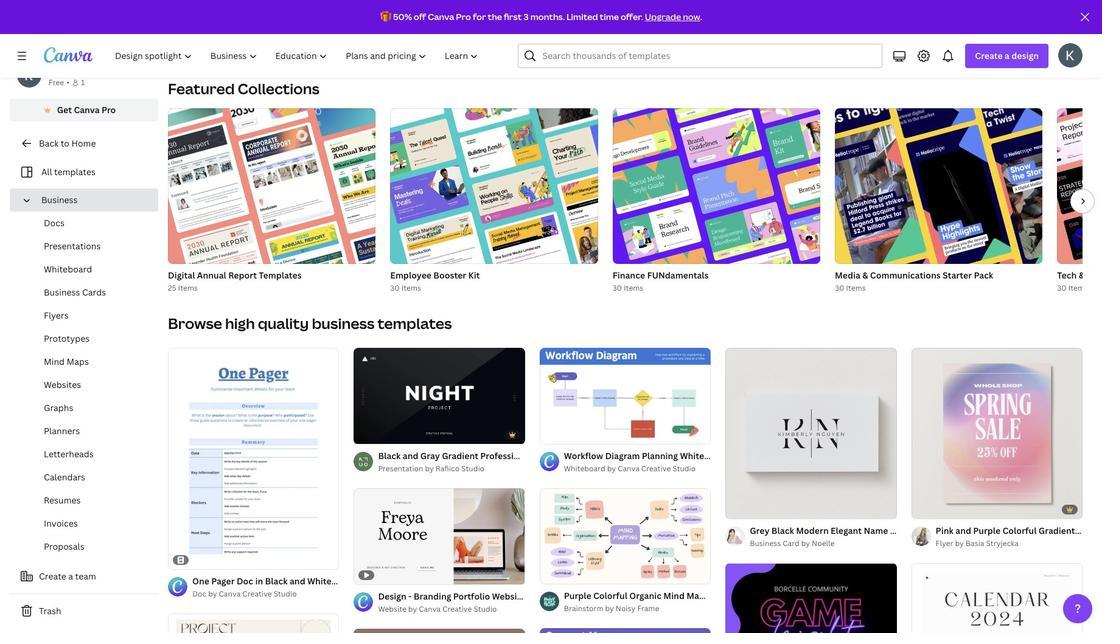 Task type: locate. For each thing, give the bounding box(es) containing it.
card up flyer by basia stryjecka link
[[1006, 526, 1026, 537]]

pro
[[456, 11, 471, 23], [102, 104, 116, 116]]

0 horizontal spatial gradient
[[442, 450, 478, 462]]

colorful
[[1003, 526, 1037, 537], [594, 591, 628, 602]]

by
[[425, 464, 434, 474], [607, 464, 616, 474], [802, 539, 810, 549], [955, 539, 964, 549], [208, 589, 217, 600], [605, 604, 614, 614], [408, 604, 417, 615]]

back to home link
[[10, 131, 158, 156]]

0 vertical spatial and
[[403, 450, 419, 462]]

a inside button
[[68, 571, 73, 583]]

proposals link
[[19, 536, 158, 559]]

docs link for bottom "whiteboard" link
[[19, 212, 158, 235]]

business cards link
[[562, 0, 679, 60], [19, 281, 158, 304]]

get canva pro
[[57, 104, 116, 116]]

game night flyer image
[[726, 564, 897, 634]]

2 flyer image from the left
[[710, 0, 788, 47]]

1 vertical spatial creative
[[242, 589, 272, 600]]

studio inside black and gray gradient professional presentation presentation by rafiico studio
[[461, 464, 485, 474]]

5 items from the left
[[1069, 283, 1088, 293]]

graphs link
[[19, 397, 158, 420]]

for
[[473, 11, 486, 23]]

mind maps down prototypes
[[44, 356, 89, 368]]

1 vertical spatial create
[[39, 571, 66, 583]]

and
[[403, 450, 419, 462], [956, 526, 972, 537]]

0 horizontal spatial docs
[[44, 217, 65, 229]]

business cards
[[562, 46, 625, 57], [44, 287, 106, 298]]

0 horizontal spatial black
[[378, 450, 401, 462]]

0 horizontal spatial maps
[[67, 356, 89, 368]]

1 vertical spatial pro
[[102, 104, 116, 116]]

elegant
[[831, 526, 862, 537]]

0 vertical spatial black
[[378, 450, 401, 462]]

create a team
[[39, 571, 96, 583]]

2 vertical spatial creative
[[443, 604, 472, 615]]

& for media
[[863, 270, 868, 281]]

2 vertical spatial whiteboard
[[564, 464, 606, 474]]

0 horizontal spatial create
[[39, 571, 66, 583]]

1 horizontal spatial whiteboard
[[431, 46, 480, 57]]

studio for doc by canva creative studio
[[274, 589, 297, 600]]

whiteboard inside whiteboard by canva creative studio link
[[564, 464, 606, 474]]

0 horizontal spatial mind
[[44, 356, 65, 368]]

0 horizontal spatial whiteboard
[[44, 264, 92, 275]]

items inside finance fundamentals 30 items
[[624, 283, 644, 293]]

1 vertical spatial presentations
[[44, 240, 101, 252]]

of inside 1 of 25 link
[[368, 430, 374, 439]]

mind maps link for bottom "whiteboard" link business cards link
[[19, 351, 158, 374]]

0 horizontal spatial cards
[[82, 287, 106, 298]]

3
[[524, 11, 529, 23], [748, 505, 752, 514]]

create down proposals
[[39, 571, 66, 583]]

elegant planner cover design image
[[354, 629, 525, 634]]

to
[[61, 138, 69, 149]]

1 horizontal spatial brainstorm
[[707, 591, 754, 602]]

& for tech
[[1079, 270, 1085, 281]]

items down finance
[[624, 283, 644, 293]]

& left netw on the right top of page
[[1079, 270, 1085, 281]]

of for grey black modern elegant name initials monogram business card
[[739, 505, 746, 514]]

1 horizontal spatial mind maps
[[957, 46, 1002, 57]]

items inside the digital annual report templates 25 items
[[178, 283, 198, 293]]

1 horizontal spatial colorful
[[1003, 526, 1037, 537]]

None search field
[[518, 44, 883, 68]]

docs down all
[[44, 217, 65, 229]]

1 horizontal spatial presentations
[[300, 46, 357, 57]]

a inside dropdown button
[[1005, 50, 1010, 61]]

studio for whiteboard by canva creative studio
[[673, 464, 696, 474]]

0 horizontal spatial whiteboard link
[[19, 258, 158, 281]]

one pager doc in black and white blue light blue classic professional style image
[[168, 348, 339, 570]]

mind maps
[[957, 46, 1002, 57], [44, 356, 89, 368]]

canva
[[428, 11, 454, 23], [74, 104, 100, 116], [618, 464, 640, 474], [219, 589, 241, 600], [419, 604, 441, 615]]

create for create a design
[[975, 50, 1003, 61]]

2 vertical spatial mind
[[664, 591, 685, 602]]

of
[[368, 430, 374, 439], [739, 505, 746, 514], [925, 505, 932, 514]]

of inside 1 of 2 link
[[925, 505, 932, 514]]

flyer image up search search field
[[694, 0, 811, 43]]

2 horizontal spatial creative
[[642, 464, 671, 474]]

0 vertical spatial colorful
[[1003, 526, 1037, 537]]

0 vertical spatial 25
[[168, 283, 176, 293]]

cards down time
[[601, 46, 625, 57]]

30 down employee
[[390, 283, 400, 293]]

1 of 2
[[920, 505, 937, 514]]

0 horizontal spatial mind maps
[[44, 356, 89, 368]]

docs up featured
[[168, 46, 189, 57]]

0 horizontal spatial business cards link
[[19, 281, 158, 304]]

items down media
[[846, 283, 866, 293]]

templates right all
[[54, 166, 96, 178]]

1 vertical spatial business cards link
[[19, 281, 158, 304]]

1 vertical spatial mind
[[44, 356, 65, 368]]

1 horizontal spatial of
[[739, 505, 746, 514]]

colorful inside pink and purple colorful gradient moder flyer by basia stryjecka
[[1003, 526, 1037, 537]]

purple up concept map planning whiteboard in purple green modern professional style image
[[564, 591, 592, 602]]

maps down prototypes link
[[67, 356, 89, 368]]

brainstorm right 'map' in the right bottom of the page
[[707, 591, 754, 602]]

business card image
[[562, 0, 679, 42], [590, 0, 653, 11]]

0 vertical spatial presentation
[[534, 450, 587, 462]]

2 whiteboard image from the left
[[442, 0, 537, 24]]

templates
[[259, 270, 302, 281]]

business cards up the flyers link
[[44, 287, 106, 298]]

& inside media & communications starter pack 30 items
[[863, 270, 868, 281]]

3 up grey
[[748, 505, 752, 514]]

0 horizontal spatial docs link
[[19, 212, 158, 235]]

2 items from the left
[[402, 283, 421, 293]]

0 horizontal spatial business cards
[[44, 287, 106, 298]]

months.
[[531, 11, 565, 23]]

modern
[[796, 526, 829, 537]]

mind map image
[[957, 0, 1074, 43]]

whiteboard
[[431, 46, 480, 57], [44, 264, 92, 275], [564, 464, 606, 474]]

1 horizontal spatial gradient
[[1039, 526, 1075, 537]]

mind left 'map' in the right bottom of the page
[[664, 591, 685, 602]]

presentation image
[[300, 0, 416, 43], [311, 0, 405, 24]]

1 horizontal spatial a
[[1005, 50, 1010, 61]]

flyer image
[[694, 0, 811, 43], [710, 0, 788, 47]]

and inside black and gray gradient professional presentation presentation by rafiico studio
[[403, 450, 419, 462]]

and up basia at the bottom right of page
[[956, 526, 972, 537]]

docs link
[[168, 0, 285, 60], [19, 212, 158, 235]]

limited
[[567, 11, 598, 23]]

fundamentals
[[647, 270, 709, 281]]

website
[[378, 604, 407, 615]]

brainstorm left noisy
[[564, 604, 604, 614]]

starter
[[943, 270, 972, 281]]

0 horizontal spatial colorful
[[594, 591, 628, 602]]

moder
[[1077, 526, 1102, 537]]

prototypes
[[44, 333, 90, 345]]

0 vertical spatial whiteboard link
[[431, 0, 548, 60]]

presentation
[[534, 450, 587, 462], [378, 464, 423, 474]]

1 horizontal spatial mind maps link
[[957, 0, 1074, 60]]

1 vertical spatial cards
[[82, 287, 106, 298]]

flyer
[[936, 539, 954, 549]]

black inside black and gray gradient professional presentation presentation by rafiico studio
[[378, 450, 401, 462]]

pro up back to home link
[[102, 104, 116, 116]]

presentations link for bottom "whiteboard" link
[[19, 235, 158, 258]]

items
[[178, 283, 198, 293], [402, 283, 421, 293], [624, 283, 644, 293], [846, 283, 866, 293], [1069, 283, 1088, 293]]

2 horizontal spatial of
[[925, 505, 932, 514]]

a left team
[[68, 571, 73, 583]]

colorful inside purple colorful organic mind map brainstorm brainstorm by noisy frame
[[594, 591, 628, 602]]

colorful up noisy
[[594, 591, 628, 602]]

2 horizontal spatial whiteboard
[[564, 464, 606, 474]]

business cards link for bottom "whiteboard" link
[[19, 281, 158, 304]]

finance fundamentals link
[[613, 269, 821, 282]]

monogram
[[921, 526, 965, 537]]

items down digital
[[178, 283, 198, 293]]

0 horizontal spatial creative
[[242, 589, 272, 600]]

0 vertical spatial gradient
[[442, 450, 478, 462]]

1 horizontal spatial black
[[772, 526, 794, 537]]

first
[[504, 11, 522, 23]]

1 vertical spatial docs link
[[19, 212, 158, 235]]

black right grey
[[772, 526, 794, 537]]

4 items from the left
[[846, 283, 866, 293]]

create
[[975, 50, 1003, 61], [39, 571, 66, 583]]

offer.
[[621, 11, 643, 23]]

prototype image
[[825, 0, 942, 43]]

create a team button
[[10, 565, 158, 589]]

0 horizontal spatial mind maps link
[[19, 351, 158, 374]]

business card by noelle link
[[750, 538, 897, 551]]

quality
[[258, 314, 309, 334]]

presentation right professional at the bottom left
[[534, 450, 587, 462]]

mind maps left the design
[[957, 46, 1002, 57]]

black down 1 of 25
[[378, 450, 401, 462]]

and for pink
[[956, 526, 972, 537]]

1 items from the left
[[178, 283, 198, 293]]

the
[[488, 11, 502, 23]]

0 vertical spatial docs
[[168, 46, 189, 57]]

pro inside get canva pro button
[[102, 104, 116, 116]]

&
[[863, 270, 868, 281], [1079, 270, 1085, 281]]

card
[[1006, 526, 1026, 537], [783, 539, 800, 549]]

presentations link
[[300, 0, 416, 60], [19, 235, 158, 258]]

2 presentation image from the left
[[311, 0, 405, 24]]

initials
[[890, 526, 919, 537]]

website by canva creative studio link
[[378, 604, 525, 616]]

1 horizontal spatial business cards
[[562, 46, 625, 57]]

1 vertical spatial templates
[[378, 314, 452, 334]]

create left the design
[[975, 50, 1003, 61]]

0 horizontal spatial card
[[783, 539, 800, 549]]

doc image
[[168, 0, 285, 43], [168, 0, 285, 43]]

resumes link
[[19, 489, 158, 513]]

& right media
[[863, 270, 868, 281]]

items down tech & netw link
[[1069, 283, 1088, 293]]

1 horizontal spatial create
[[975, 50, 1003, 61]]

1 horizontal spatial business cards link
[[562, 0, 679, 60]]

card down modern
[[783, 539, 800, 549]]

1 vertical spatial gradient
[[1039, 526, 1075, 537]]

30
[[390, 283, 400, 293], [613, 283, 622, 293], [835, 283, 845, 293], [1058, 283, 1067, 293]]

3 items from the left
[[624, 283, 644, 293]]

create inside dropdown button
[[975, 50, 1003, 61]]

1 whiteboard image from the left
[[431, 0, 548, 43]]

create a design button
[[966, 44, 1049, 68]]

templates
[[54, 166, 96, 178], [378, 314, 452, 334]]

employee booster kit link
[[390, 269, 598, 282]]

top level navigation element
[[107, 44, 489, 68]]

25 inside the digital annual report templates 25 items
[[168, 283, 176, 293]]

docs
[[168, 46, 189, 57], [44, 217, 65, 229]]

purple colorful organic mind map brainstorm image
[[540, 488, 711, 585]]

templates down employee booster kit 30 items
[[378, 314, 452, 334]]

by inside black and gray gradient professional presentation presentation by rafiico studio
[[425, 464, 434, 474]]

1 vertical spatial a
[[68, 571, 73, 583]]

30 down tech
[[1058, 283, 1067, 293]]

1 vertical spatial mind maps link
[[19, 351, 158, 374]]

business up flyers
[[44, 287, 80, 298]]

4 30 from the left
[[1058, 283, 1067, 293]]

purple up basia at the bottom right of page
[[974, 526, 1001, 537]]

pro left for
[[456, 11, 471, 23]]

0 vertical spatial mind maps link
[[957, 0, 1074, 60]]

mind down mind map image
[[957, 46, 978, 57]]

2 & from the left
[[1079, 270, 1085, 281]]

items down employee
[[402, 283, 421, 293]]

3 right first
[[524, 11, 529, 23]]

business cards down limited
[[562, 46, 625, 57]]

1 horizontal spatial docs link
[[168, 0, 285, 60]]

0 horizontal spatial &
[[863, 270, 868, 281]]

websites link
[[19, 374, 158, 397]]

whiteboard image
[[431, 0, 548, 43], [442, 0, 537, 24]]

mind inside purple colorful organic mind map brainstorm brainstorm by noisy frame
[[664, 591, 685, 602]]

3 30 from the left
[[835, 283, 845, 293]]

concept map planning whiteboard in purple green modern professional style image
[[540, 629, 711, 634]]

prototypes link
[[19, 328, 158, 351]]

0 vertical spatial pro
[[456, 11, 471, 23]]

purple inside pink and purple colorful gradient moder flyer by basia stryjecka
[[974, 526, 1001, 537]]

0 horizontal spatial presentation
[[378, 464, 423, 474]]

0 horizontal spatial presentations link
[[19, 235, 158, 258]]

black inside grey black modern elegant name initials monogram business card business card by noelle
[[772, 526, 794, 537]]

create inside button
[[39, 571, 66, 583]]

personal
[[49, 64, 85, 75]]

1 of 2 link
[[912, 348, 1083, 520]]

0 horizontal spatial presentations
[[44, 240, 101, 252]]

cards up the flyers link
[[82, 287, 106, 298]]

map
[[687, 591, 705, 602]]

1 for grey
[[734, 505, 738, 514]]

0 vertical spatial creative
[[642, 464, 671, 474]]

0 vertical spatial cards
[[601, 46, 625, 57]]

1 horizontal spatial creative
[[443, 604, 472, 615]]

0 horizontal spatial a
[[68, 571, 73, 583]]

maps left the design
[[980, 46, 1002, 57]]

kendall parks image
[[1059, 43, 1083, 68]]

0 vertical spatial templates
[[54, 166, 96, 178]]

0 vertical spatial create
[[975, 50, 1003, 61]]

2 horizontal spatial mind
[[957, 46, 978, 57]]

and inside pink and purple colorful gradient moder flyer by basia stryjecka
[[956, 526, 972, 537]]

gradient up "presentation by rafiico studio" link
[[442, 450, 478, 462]]

a left the design
[[1005, 50, 1010, 61]]

1 horizontal spatial card
[[1006, 526, 1026, 537]]

0 vertical spatial a
[[1005, 50, 1010, 61]]

30 down finance
[[613, 283, 622, 293]]

0 vertical spatial presentations link
[[300, 0, 416, 60]]

whiteboard link
[[431, 0, 548, 60], [19, 258, 158, 281]]

1 of 3
[[734, 505, 752, 514]]

creative for website by canva creative studio
[[443, 604, 472, 615]]

flyer image right .
[[710, 0, 788, 47]]

1 horizontal spatial &
[[1079, 270, 1085, 281]]

1 & from the left
[[863, 270, 868, 281]]

0 horizontal spatial 3
[[524, 11, 529, 23]]

a for design
[[1005, 50, 1010, 61]]

colorful up flyer by basia stryjecka link
[[1003, 526, 1037, 537]]

0 horizontal spatial of
[[368, 430, 374, 439]]

and left gray
[[403, 450, 419, 462]]

0 horizontal spatial 25
[[168, 283, 176, 293]]

1 vertical spatial 25
[[376, 430, 384, 439]]

gradient
[[442, 450, 478, 462], [1039, 526, 1075, 537]]

canva for website by canva creative studio
[[419, 604, 441, 615]]

0 horizontal spatial purple
[[564, 591, 592, 602]]

0 vertical spatial docs link
[[168, 0, 285, 60]]

1 30 from the left
[[390, 283, 400, 293]]

2
[[934, 505, 937, 514]]

business down all templates in the left top of the page
[[41, 194, 78, 206]]

0 horizontal spatial and
[[403, 450, 419, 462]]

finance
[[613, 270, 645, 281]]

30 down media
[[835, 283, 845, 293]]

1 horizontal spatial purple
[[974, 526, 1001, 537]]

of inside "1 of 3" link
[[739, 505, 746, 514]]

1 of 25 link
[[354, 348, 525, 444]]

mind up websites
[[44, 356, 65, 368]]

gradient left moder
[[1039, 526, 1075, 537]]

letterheads link
[[19, 443, 158, 466]]

0 horizontal spatial brainstorm
[[564, 604, 604, 614]]

1 horizontal spatial templates
[[378, 314, 452, 334]]

black and gray gradient professional presentation image
[[354, 348, 525, 444]]

home
[[71, 138, 96, 149]]

2 30 from the left
[[613, 283, 622, 293]]

of for black and gray gradient professional presentation
[[368, 430, 374, 439]]

presentation down gray
[[378, 464, 423, 474]]

doc
[[192, 589, 206, 600]]

all templates link
[[17, 161, 151, 184]]

& inside "tech & netw 30 items"
[[1079, 270, 1085, 281]]

0 vertical spatial maps
[[980, 46, 1002, 57]]

1 horizontal spatial and
[[956, 526, 972, 537]]



Task type: describe. For each thing, give the bounding box(es) containing it.
team
[[75, 571, 96, 583]]

gray
[[421, 450, 440, 462]]

website by canva creative studio
[[378, 604, 497, 615]]

by inside pink and purple colorful gradient moder flyer by basia stryjecka
[[955, 539, 964, 549]]

Search search field
[[543, 44, 875, 68]]

get
[[57, 104, 72, 116]]

digital annual report templates link
[[168, 269, 376, 282]]

0 vertical spatial mind maps
[[957, 46, 1002, 57]]

a for team
[[68, 571, 73, 583]]

trash link
[[10, 600, 158, 624]]

noisy
[[616, 604, 636, 614]]

doc by canva creative studio
[[192, 589, 297, 600]]

graphs
[[44, 402, 73, 414]]

browse
[[168, 314, 222, 334]]

1 horizontal spatial docs
[[168, 46, 189, 57]]

and for black
[[403, 450, 419, 462]]

30 inside employee booster kit 30 items
[[390, 283, 400, 293]]

by inside grey black modern elegant name initials monogram business card business card by noelle
[[802, 539, 810, 549]]

digital annual report templates 25 items
[[168, 270, 302, 293]]

black and gray gradient professional presentation presentation by rafiico studio
[[378, 450, 587, 474]]

business cards link for the rightmost "whiteboard" link
[[562, 0, 679, 60]]

1 vertical spatial brainstorm
[[564, 604, 604, 614]]

items inside "tech & netw 30 items"
[[1069, 283, 1088, 293]]

calendars
[[44, 472, 85, 483]]

upgrade now button
[[645, 11, 700, 23]]

design
[[1012, 50, 1039, 61]]

1 horizontal spatial pro
[[456, 11, 471, 23]]

flyers link
[[19, 304, 158, 328]]

netw
[[1087, 270, 1102, 281]]

create for create a team
[[39, 571, 66, 583]]

flyers
[[44, 310, 69, 321]]

1 for pink
[[920, 505, 924, 514]]

invoices
[[44, 518, 78, 530]]

noelle
[[812, 539, 835, 549]]

resumes
[[44, 495, 81, 506]]

1 vertical spatial card
[[783, 539, 800, 549]]

project documentation professional doc in ivory dark brown warm classic style image
[[168, 614, 339, 634]]

30 inside finance fundamentals 30 items
[[613, 283, 622, 293]]

canva inside button
[[74, 104, 100, 116]]

1 vertical spatial docs
[[44, 217, 65, 229]]

presentations link for the rightmost "whiteboard" link
[[300, 0, 416, 60]]

communications
[[870, 270, 941, 281]]

pink and purple colorful gradient modern spring sale flyer image
[[912, 348, 1083, 520]]

free •
[[49, 77, 69, 88]]

featured
[[168, 79, 235, 99]]

canva for whiteboard by canva creative studio
[[618, 464, 640, 474]]

name
[[864, 526, 888, 537]]

gradient inside black and gray gradient professional presentation presentation by rafiico studio
[[442, 450, 478, 462]]

create a design
[[975, 50, 1039, 61]]

0 vertical spatial brainstorm
[[707, 591, 754, 602]]

media
[[835, 270, 861, 281]]

employee booster kit 30 items
[[390, 270, 480, 293]]

50%
[[393, 11, 412, 23]]

1 vertical spatial mind maps
[[44, 356, 89, 368]]

1 vertical spatial maps
[[67, 356, 89, 368]]

tech & netw 30 items
[[1058, 270, 1102, 293]]

docs link for the rightmost "whiteboard" link
[[168, 0, 285, 60]]

employee
[[390, 270, 432, 281]]

business down grey
[[750, 539, 781, 549]]

all templates
[[41, 166, 96, 178]]

business down limited
[[562, 46, 599, 57]]

gray and white minimalist clean 2024 monthly calendar image
[[912, 564, 1083, 634]]

items inside employee booster kit 30 items
[[402, 283, 421, 293]]

grey black modern elegant name initials monogram business card link
[[750, 525, 1026, 538]]

0 vertical spatial card
[[1006, 526, 1026, 537]]

1 presentation image from the left
[[300, 0, 416, 43]]

back
[[39, 138, 59, 149]]

1 horizontal spatial 25
[[376, 430, 384, 439]]

1 horizontal spatial presentation
[[534, 450, 587, 462]]

creative for doc by canva creative studio
[[242, 589, 272, 600]]

media & communications starter pack link
[[835, 269, 1043, 282]]

gradient inside pink and purple colorful gradient moder flyer by basia stryjecka
[[1039, 526, 1075, 537]]

0 vertical spatial business cards
[[562, 46, 625, 57]]

collections
[[238, 79, 320, 99]]

.
[[700, 11, 702, 23]]

report
[[228, 270, 257, 281]]

websites
[[44, 379, 81, 391]]

1 vertical spatial whiteboard
[[44, 264, 92, 275]]

off
[[414, 11, 426, 23]]

trash
[[39, 606, 61, 617]]

mind maps link for business cards link associated with the rightmost "whiteboard" link
[[957, 0, 1074, 60]]

1 of 25
[[362, 430, 384, 439]]

rafiico
[[436, 464, 460, 474]]

items inside media & communications starter pack 30 items
[[846, 283, 866, 293]]

grey black modern elegant name initials monogram business card business card by noelle
[[750, 526, 1026, 549]]

annual
[[197, 270, 226, 281]]

featured collections
[[168, 79, 320, 99]]

pink and purple colorful gradient moder flyer by basia stryjecka
[[936, 526, 1102, 549]]

brainstorm by noisy frame link
[[564, 603, 711, 616]]

grey black modern elegant name initials monogram business card image
[[726, 348, 897, 520]]

business
[[312, 314, 375, 334]]

business up basia at the bottom right of page
[[967, 526, 1004, 537]]

2 business card image from the left
[[590, 0, 653, 11]]

of for pink and purple colorful gradient moder
[[925, 505, 932, 514]]

0 vertical spatial whiteboard
[[431, 46, 480, 57]]

30 inside media & communications starter pack 30 items
[[835, 283, 845, 293]]

1 business card image from the left
[[562, 0, 679, 42]]

1 vertical spatial business cards
[[44, 287, 106, 298]]

creative for whiteboard by canva creative studio
[[642, 464, 671, 474]]

pink
[[936, 526, 954, 537]]

whiteboard by canva creative studio
[[564, 464, 696, 474]]

digital
[[168, 270, 195, 281]]

0 vertical spatial 3
[[524, 11, 529, 23]]

1 vertical spatial presentation
[[378, 464, 423, 474]]

doc by canva creative studio link
[[192, 589, 339, 601]]

planners
[[44, 426, 80, 437]]

black and gray gradient professional presentation link
[[378, 450, 587, 463]]

🎁 50% off canva pro for the first 3 months. limited time offer. upgrade now .
[[381, 11, 702, 23]]

calendars link
[[19, 466, 158, 489]]

letterheads
[[44, 449, 94, 460]]

1 vertical spatial whiteboard link
[[19, 258, 158, 281]]

now
[[683, 11, 700, 23]]

professional
[[480, 450, 532, 462]]

kit
[[468, 270, 480, 281]]

tech
[[1058, 270, 1077, 281]]

1 horizontal spatial cards
[[601, 46, 625, 57]]

1 vertical spatial 3
[[748, 505, 752, 514]]

booster
[[434, 270, 466, 281]]

free
[[49, 77, 64, 88]]

🎁
[[381, 11, 391, 23]]

0 horizontal spatial templates
[[54, 166, 96, 178]]

purple inside purple colorful organic mind map brainstorm brainstorm by noisy frame
[[564, 591, 592, 602]]

workflow diagram planning whiteboard in purple blue modern professional style image
[[540, 348, 711, 444]]

all
[[41, 166, 52, 178]]

1 for black
[[362, 430, 366, 439]]

studio for website by canva creative studio
[[474, 604, 497, 615]]

browse high quality business templates
[[168, 314, 452, 334]]

planners link
[[19, 420, 158, 443]]

1 horizontal spatial maps
[[980, 46, 1002, 57]]

presentation by rafiico studio link
[[378, 463, 525, 475]]

flyer by basia stryjecka link
[[936, 538, 1083, 551]]

upgrade
[[645, 11, 681, 23]]

tech & netw link
[[1058, 269, 1102, 282]]

by inside purple colorful organic mind map brainstorm brainstorm by noisy frame
[[605, 604, 614, 614]]

30 inside "tech & netw 30 items"
[[1058, 283, 1067, 293]]

canva for doc by canva creative studio
[[219, 589, 241, 600]]

proposals
[[44, 541, 84, 553]]

1 horizontal spatial whiteboard link
[[431, 0, 548, 60]]

1 of 3 link
[[726, 348, 897, 520]]

time
[[600, 11, 619, 23]]

0 vertical spatial mind
[[957, 46, 978, 57]]

1 flyer image from the left
[[694, 0, 811, 43]]



Task type: vqa. For each thing, say whether or not it's contained in the screenshot.
'Page 1 / 2' "button"
no



